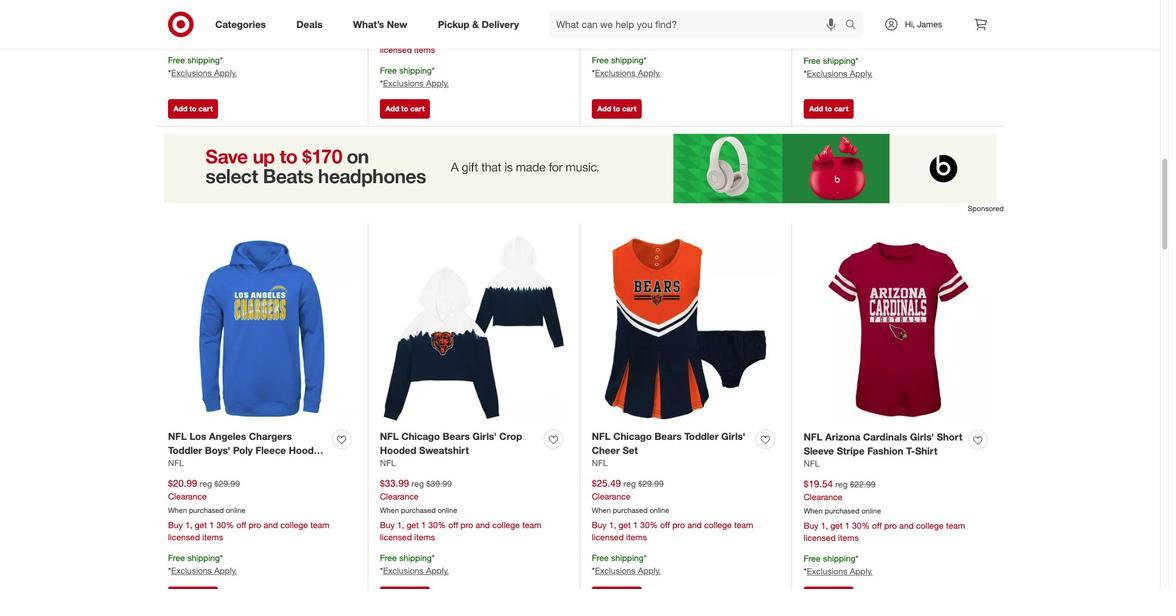 Task type: describe. For each thing, give the bounding box(es) containing it.
when inside $33.99 reg $39.99 clearance when purchased online buy 1, get 1 30% off pro and college team licensed items
[[380, 506, 399, 516]]

$33.99 reg $39.99 clearance when purchased online buy 1, get 1 30% off pro and college team licensed items
[[380, 478, 542, 543]]

get inside buy 1, get 1 30% off pro and college team licensed items
[[407, 32, 419, 43]]

pickup
[[438, 18, 470, 30]]

nfl for nfl link associated with nfl arizona cardinals girls' short sleeve stripe fashion t-shirt
[[804, 459, 820, 469]]

los
[[190, 431, 206, 443]]

reg for $25.49
[[624, 479, 636, 489]]

3 add to cart button from the left
[[592, 99, 642, 119]]

college inside $25.49 reg $29.99 clearance when purchased online buy 1, get 1 30% off pro and college team licensed items
[[705, 520, 732, 531]]

pickup & delivery
[[438, 18, 519, 30]]

poly
[[233, 445, 253, 457]]

chicago for sweatshirt
[[402, 431, 440, 443]]

delivery
[[482, 18, 519, 30]]

t-
[[907, 445, 916, 457]]

clearance for $20.99
[[168, 492, 207, 502]]

2 add to cart button from the left
[[380, 99, 430, 119]]

pro inside buy 1, get 1 30% off pro and college team licensed items
[[461, 32, 473, 43]]

nfl for nfl chicago bears toddler girls' cheer set
[[592, 431, 611, 443]]

1 add to cart button from the left
[[168, 99, 218, 119]]

clearance for $33.99
[[380, 492, 419, 502]]

cheer
[[592, 445, 620, 457]]

when purchased online
[[380, 19, 458, 28]]

search button
[[840, 11, 870, 40]]

pro inside $19.54 reg $22.99 clearance when purchased online buy 1, get 1 30% off pro and college team licensed items
[[885, 521, 898, 531]]

to for 3rd add to cart button from right
[[402, 104, 409, 113]]

3 cart from the left
[[623, 104, 637, 113]]

bears for toddler
[[655, 431, 682, 443]]

online inside $33.99 reg $39.99 clearance when purchased online buy 1, get 1 30% off pro and college team licensed items
[[438, 506, 458, 516]]

nfl los angeles chargers toddler boys' poly fleece hooded sweatshirt
[[168, 431, 325, 471]]

when inside $25.49 reg $29.99 clearance when purchased online buy 1, get 1 30% off pro and college team licensed items
[[592, 506, 611, 516]]

off inside $20.99 reg $29.99 clearance when purchased online buy 1, get 1 30% off pro and college team licensed items
[[237, 520, 246, 531]]

get inside $33.99 reg $39.99 clearance when purchased online buy 1, get 1 30% off pro and college team licensed items
[[407, 520, 419, 531]]

categories link
[[205, 11, 281, 38]]

get inside $20.99 reg $29.99 clearance when purchased online buy 1, get 1 30% off pro and college team licensed items
[[195, 520, 207, 531]]

nfl for nfl arizona cardinals girls' short sleeve stripe fashion t-shirt
[[804, 431, 823, 443]]

sponsored
[[968, 204, 1004, 213]]

2 horizontal spatial when purchased online buy 1, get 1 30% off pro and college team licensed items
[[804, 9, 966, 45]]

nfl los angeles chargers toddler boys' poly fleece hooded sweatshirt link
[[168, 430, 327, 471]]

$33.99
[[380, 478, 409, 490]]

1, inside $33.99 reg $39.99 clearance when purchased online buy 1, get 1 30% off pro and college team licensed items
[[397, 520, 405, 531]]

girls' for nfl chicago bears girls' crop hooded sweatshirt
[[473, 431, 497, 443]]

stripe
[[837, 445, 865, 457]]

pickup & delivery link
[[428, 11, 535, 38]]

nfl link for nfl chicago bears toddler girls' cheer set
[[592, 458, 608, 470]]

college inside buy 1, get 1 30% off pro and college team licensed items
[[493, 32, 520, 43]]

get inside $25.49 reg $29.99 clearance when purchased online buy 1, get 1 30% off pro and college team licensed items
[[619, 520, 631, 531]]

team inside $33.99 reg $39.99 clearance when purchased online buy 1, get 1 30% off pro and college team licensed items
[[523, 520, 542, 531]]

nfl link for nfl arizona cardinals girls' short sleeve stripe fashion t-shirt
[[804, 458, 820, 471]]

college inside $20.99 reg $29.99 clearance when purchased online buy 1, get 1 30% off pro and college team licensed items
[[281, 520, 308, 531]]

$39.99
[[427, 479, 452, 489]]

3 add from the left
[[598, 104, 612, 113]]

licensed inside $19.54 reg $22.99 clearance when purchased online buy 1, get 1 30% off pro and college team licensed items
[[804, 533, 836, 544]]

fleece
[[256, 445, 286, 457]]

4 add to cart from the left
[[810, 104, 849, 113]]

what's new
[[353, 18, 408, 30]]

categories
[[215, 18, 266, 30]]

$20.99
[[168, 478, 197, 490]]

buy 1, get 1 30% off pro and college team licensed items
[[380, 32, 542, 55]]

1, inside $20.99 reg $29.99 clearance when purchased online buy 1, get 1 30% off pro and college team licensed items
[[185, 520, 193, 531]]

pro inside $33.99 reg $39.99 clearance when purchased online buy 1, get 1 30% off pro and college team licensed items
[[461, 520, 473, 531]]

bears for girls'
[[443, 431, 470, 443]]

new
[[387, 18, 408, 30]]

toddler inside nfl chicago bears toddler girls' cheer set
[[685, 431, 719, 443]]

purchased inside $19.54 reg $22.99 clearance when purchased online buy 1, get 1 30% off pro and college team licensed items
[[825, 507, 860, 516]]

set
[[623, 445, 638, 457]]

1 inside $25.49 reg $29.99 clearance when purchased online buy 1, get 1 30% off pro and college team licensed items
[[634, 520, 638, 531]]

nfl for nfl link related to nfl chicago bears girls' crop hooded sweatshirt
[[380, 458, 396, 469]]

0 horizontal spatial when purchased online buy 1, get 1 30% off pro and college team licensed items
[[168, 8, 330, 45]]

$20.99 reg $29.99 clearance when purchased online buy 1, get 1 30% off pro and college team licensed items
[[168, 478, 330, 543]]

4 add to cart button from the left
[[804, 99, 854, 119]]

nfl link for nfl chicago bears girls' crop hooded sweatshirt
[[380, 458, 396, 470]]

items inside $33.99 reg $39.99 clearance when purchased online buy 1, get 1 30% off pro and college team licensed items
[[415, 533, 435, 543]]

search
[[840, 19, 870, 31]]

reg for $20.99
[[200, 479, 212, 489]]

1, inside $19.54 reg $22.99 clearance when purchased online buy 1, get 1 30% off pro and college team licensed items
[[822, 521, 829, 531]]

purchased inside $25.49 reg $29.99 clearance when purchased online buy 1, get 1 30% off pro and college team licensed items
[[613, 506, 648, 516]]

off inside $19.54 reg $22.99 clearance when purchased online buy 1, get 1 30% off pro and college team licensed items
[[873, 521, 882, 531]]

sleeve
[[804, 445, 835, 457]]

and inside $25.49 reg $29.99 clearance when purchased online buy 1, get 1 30% off pro and college team licensed items
[[688, 520, 702, 531]]

1 inside $19.54 reg $22.99 clearance when purchased online buy 1, get 1 30% off pro and college team licensed items
[[846, 521, 850, 531]]

team inside buy 1, get 1 30% off pro and college team licensed items
[[523, 32, 542, 43]]

30% inside $20.99 reg $29.99 clearance when purchased online buy 1, get 1 30% off pro and college team licensed items
[[217, 520, 234, 531]]

toddler inside nfl los angeles chargers toddler boys' poly fleece hooded sweatshirt
[[168, 445, 202, 457]]

team inside $19.54 reg $22.99 clearance when purchased online buy 1, get 1 30% off pro and college team licensed items
[[947, 521, 966, 531]]

when inside $19.54 reg $22.99 clearance when purchased online buy 1, get 1 30% off pro and college team licensed items
[[804, 507, 823, 516]]

hi, james
[[906, 19, 943, 29]]

nfl link for nfl los angeles chargers toddler boys' poly fleece hooded sweatshirt
[[168, 458, 184, 470]]

items inside $25.49 reg $29.99 clearance when purchased online buy 1, get 1 30% off pro and college team licensed items
[[627, 533, 647, 543]]

off inside $33.99 reg $39.99 clearance when purchased online buy 1, get 1 30% off pro and college team licensed items
[[449, 520, 458, 531]]

girls' inside nfl chicago bears toddler girls' cheer set
[[722, 431, 746, 443]]

4 add from the left
[[810, 104, 824, 113]]

pro inside $25.49 reg $29.99 clearance when purchased online buy 1, get 1 30% off pro and college team licensed items
[[673, 520, 686, 531]]

team inside $25.49 reg $29.99 clearance when purchased online buy 1, get 1 30% off pro and college team licensed items
[[735, 520, 754, 531]]

buy inside $33.99 reg $39.99 clearance when purchased online buy 1, get 1 30% off pro and college team licensed items
[[380, 520, 395, 531]]

hi,
[[906, 19, 916, 29]]

buy inside $25.49 reg $29.99 clearance when purchased online buy 1, get 1 30% off pro and college team licensed items
[[592, 520, 607, 531]]

nfl los angeles chargers toddler boys' poly fleece hooded sweatshirt image
[[168, 235, 356, 423]]

30% inside $19.54 reg $22.99 clearance when purchased online buy 1, get 1 30% off pro and college team licensed items
[[853, 521, 870, 531]]

reg for $19.54
[[836, 480, 848, 490]]

1, inside buy 1, get 1 30% off pro and college team licensed items
[[397, 32, 405, 43]]

what's new link
[[343, 11, 423, 38]]

to for 3rd add to cart button from left
[[614, 104, 621, 113]]

off inside buy 1, get 1 30% off pro and college team licensed items
[[449, 32, 458, 43]]

hooded inside nfl chicago bears girls' crop hooded sweatshirt
[[380, 445, 417, 457]]



Task type: vqa. For each thing, say whether or not it's contained in the screenshot.
100S Of Toys*
no



Task type: locate. For each thing, give the bounding box(es) containing it.
reg for $33.99
[[412, 479, 424, 489]]

nfl chicago bears girls' crop hooded sweatshirt link
[[380, 430, 539, 458]]

when
[[168, 8, 187, 17], [592, 8, 611, 17], [804, 9, 823, 18], [380, 19, 399, 28], [168, 506, 187, 516], [380, 506, 399, 516], [592, 506, 611, 516], [804, 507, 823, 516]]

nfl inside nfl chicago bears girls' crop hooded sweatshirt
[[380, 431, 399, 443]]

add to cart
[[174, 104, 213, 113], [386, 104, 425, 113], [598, 104, 637, 113], [810, 104, 849, 113]]

purchased inside $20.99 reg $29.99 clearance when purchased online buy 1, get 1 30% off pro and college team licensed items
[[189, 506, 224, 516]]

team inside $20.99 reg $29.99 clearance when purchased online buy 1, get 1 30% off pro and college team licensed items
[[311, 520, 330, 531]]

clearance down '$25.49'
[[592, 492, 631, 502]]

clearance down $33.99
[[380, 492, 419, 502]]

$29.99 for poly
[[215, 479, 240, 489]]

nfl chicago bears girls' crop hooded sweatshirt
[[380, 431, 523, 457]]

reg left the $22.99
[[836, 480, 848, 490]]

apply.
[[214, 68, 237, 78], [638, 68, 661, 78], [850, 68, 873, 79], [426, 78, 449, 88], [214, 566, 237, 576], [426, 566, 449, 576], [638, 566, 661, 576], [850, 567, 873, 577]]

deals
[[297, 18, 323, 30]]

reg inside $33.99 reg $39.99 clearance when purchased online buy 1, get 1 30% off pro and college team licensed items
[[412, 479, 424, 489]]

online inside $20.99 reg $29.99 clearance when purchased online buy 1, get 1 30% off pro and college team licensed items
[[226, 506, 246, 516]]

purchased inside $33.99 reg $39.99 clearance when purchased online buy 1, get 1 30% off pro and college team licensed items
[[401, 506, 436, 516]]

get
[[195, 22, 207, 32], [619, 22, 631, 32], [831, 23, 843, 33], [407, 32, 419, 43], [195, 520, 207, 531], [407, 520, 419, 531], [619, 520, 631, 531], [831, 521, 843, 531]]

1 chicago from the left
[[402, 431, 440, 443]]

reg inside $25.49 reg $29.99 clearance when purchased online buy 1, get 1 30% off pro and college team licensed items
[[624, 479, 636, 489]]

$29.99 down nfl chicago bears toddler girls' cheer set
[[639, 479, 664, 489]]

chicago up set at the right of page
[[614, 431, 652, 443]]

1 horizontal spatial toddler
[[685, 431, 719, 443]]

nfl link down the cheer
[[592, 458, 608, 470]]

2 add from the left
[[386, 104, 400, 113]]

clearance for $19.54
[[804, 492, 843, 503]]

nfl inside nfl los angeles chargers toddler boys' poly fleece hooded sweatshirt
[[168, 431, 187, 443]]

2 chicago from the left
[[614, 431, 652, 443]]

reg
[[200, 479, 212, 489], [412, 479, 424, 489], [624, 479, 636, 489], [836, 480, 848, 490]]

nfl chicago bears girls' crop hooded sweatshirt image
[[380, 235, 568, 423], [380, 235, 568, 423]]

hooded
[[289, 445, 325, 457], [380, 445, 417, 457]]

$29.99 inside $25.49 reg $29.99 clearance when purchased online buy 1, get 1 30% off pro and college team licensed items
[[639, 479, 664, 489]]

1, inside $25.49 reg $29.99 clearance when purchased online buy 1, get 1 30% off pro and college team licensed items
[[609, 520, 617, 531]]

4 cart from the left
[[835, 104, 849, 113]]

3 to from the left
[[614, 104, 621, 113]]

girls' inside nfl arizona cardinals girls' short sleeve stripe fashion t-shirt
[[911, 431, 935, 443]]

short
[[937, 431, 963, 443]]

to
[[190, 104, 197, 113], [402, 104, 409, 113], [614, 104, 621, 113], [826, 104, 833, 113]]

licensed inside $33.99 reg $39.99 clearance when purchased online buy 1, get 1 30% off pro and college team licensed items
[[380, 533, 412, 543]]

and
[[264, 22, 278, 32], [688, 22, 702, 32], [900, 23, 914, 33], [476, 32, 490, 43], [264, 520, 278, 531], [476, 520, 490, 531], [688, 520, 702, 531], [900, 521, 914, 531]]

clearance inside $20.99 reg $29.99 clearance when purchased online buy 1, get 1 30% off pro and college team licensed items
[[168, 492, 207, 502]]

hooded up $33.99
[[380, 445, 417, 457]]

sweatshirt inside nfl chicago bears girls' crop hooded sweatshirt
[[419, 445, 469, 457]]

college inside $19.54 reg $22.99 clearance when purchased online buy 1, get 1 30% off pro and college team licensed items
[[917, 521, 944, 531]]

reg right '$25.49'
[[624, 479, 636, 489]]

deals link
[[286, 11, 338, 38]]

licensed
[[168, 34, 200, 45], [592, 34, 624, 45], [804, 35, 836, 45], [380, 45, 412, 55], [168, 533, 200, 543], [380, 533, 412, 543], [592, 533, 624, 543], [804, 533, 836, 544]]

1 add to cart from the left
[[174, 104, 213, 113]]

when inside $20.99 reg $29.99 clearance when purchased online buy 1, get 1 30% off pro and college team licensed items
[[168, 506, 187, 516]]

nfl for nfl los angeles chargers toddler boys' poly fleece hooded sweatshirt
[[168, 431, 187, 443]]

nfl chicago bears toddler girls' cheer set link
[[592, 430, 751, 458]]

What can we help you find? suggestions appear below search field
[[549, 11, 849, 38]]

1 $29.99 from the left
[[215, 479, 240, 489]]

$29.99 for set
[[639, 479, 664, 489]]

nfl
[[168, 431, 187, 443], [380, 431, 399, 443], [592, 431, 611, 443], [804, 431, 823, 443], [168, 458, 184, 469], [380, 458, 396, 469], [592, 458, 608, 469], [804, 459, 820, 469]]

girls' for nfl arizona cardinals girls' short sleeve stripe fashion t-shirt
[[911, 431, 935, 443]]

licensed inside $20.99 reg $29.99 clearance when purchased online buy 1, get 1 30% off pro and college team licensed items
[[168, 533, 200, 543]]

add
[[174, 104, 188, 113], [386, 104, 400, 113], [598, 104, 612, 113], [810, 104, 824, 113]]

nfl inside nfl chicago bears toddler girls' cheer set
[[592, 431, 611, 443]]

purchased
[[189, 8, 224, 17], [613, 8, 648, 17], [825, 9, 860, 18], [401, 19, 436, 28], [189, 506, 224, 516], [401, 506, 436, 516], [613, 506, 648, 516], [825, 507, 860, 516]]

2 add to cart from the left
[[386, 104, 425, 113]]

college inside $33.99 reg $39.99 clearance when purchased online buy 1, get 1 30% off pro and college team licensed items
[[493, 520, 520, 531]]

chicago for set
[[614, 431, 652, 443]]

clearance inside $25.49 reg $29.99 clearance when purchased online buy 1, get 1 30% off pro and college team licensed items
[[592, 492, 631, 502]]

1 inside $20.99 reg $29.99 clearance when purchased online buy 1, get 1 30% off pro and college team licensed items
[[210, 520, 214, 531]]

0 horizontal spatial girls'
[[473, 431, 497, 443]]

reg left '$39.99' at the bottom left
[[412, 479, 424, 489]]

hooded inside nfl los angeles chargers toddler boys' poly fleece hooded sweatshirt
[[289, 445, 325, 457]]

4 to from the left
[[826, 104, 833, 113]]

angeles
[[209, 431, 246, 443]]

licensed inside $25.49 reg $29.99 clearance when purchased online buy 1, get 1 30% off pro and college team licensed items
[[592, 533, 624, 543]]

1 inside buy 1, get 1 30% off pro and college team licensed items
[[422, 32, 426, 43]]

advertisement region
[[156, 134, 1004, 203]]

online inside $25.49 reg $29.99 clearance when purchased online buy 1, get 1 30% off pro and college team licensed items
[[650, 506, 670, 516]]

nfl chicago bears toddler girls' cheer set image
[[592, 235, 780, 423], [592, 235, 780, 423]]

online inside $19.54 reg $22.99 clearance when purchased online buy 1, get 1 30% off pro and college team licensed items
[[862, 507, 882, 516]]

nfl inside nfl arizona cardinals girls' short sleeve stripe fashion t-shirt
[[804, 431, 823, 443]]

girls'
[[473, 431, 497, 443], [722, 431, 746, 443], [911, 431, 935, 443]]

0 vertical spatial sweatshirt
[[419, 445, 469, 457]]

cart
[[199, 104, 213, 113], [411, 104, 425, 113], [623, 104, 637, 113], [835, 104, 849, 113]]

1 horizontal spatial chicago
[[614, 431, 652, 443]]

$25.49
[[592, 478, 621, 490]]

1
[[210, 22, 214, 32], [634, 22, 638, 32], [846, 23, 850, 33], [422, 32, 426, 43], [210, 520, 214, 531], [422, 520, 426, 531], [634, 520, 638, 531], [846, 521, 850, 531]]

reg inside $20.99 reg $29.99 clearance when purchased online buy 1, get 1 30% off pro and college team licensed items
[[200, 479, 212, 489]]

buy inside $19.54 reg $22.99 clearance when purchased online buy 1, get 1 30% off pro and college team licensed items
[[804, 521, 819, 531]]

items inside buy 1, get 1 30% off pro and college team licensed items
[[415, 45, 435, 55]]

college
[[281, 22, 308, 32], [705, 22, 732, 32], [917, 23, 944, 33], [493, 32, 520, 43], [281, 520, 308, 531], [493, 520, 520, 531], [705, 520, 732, 531], [917, 521, 944, 531]]

1 vertical spatial sweatshirt
[[168, 458, 218, 471]]

2 hooded from the left
[[380, 445, 417, 457]]

reg right $20.99 on the bottom
[[200, 479, 212, 489]]

get inside $19.54 reg $22.99 clearance when purchased online buy 1, get 1 30% off pro and college team licensed items
[[831, 521, 843, 531]]

pro
[[249, 22, 261, 32], [673, 22, 686, 32], [885, 23, 898, 33], [461, 32, 473, 43], [249, 520, 261, 531], [461, 520, 473, 531], [673, 520, 686, 531], [885, 521, 898, 531]]

items inside $20.99 reg $29.99 clearance when purchased online buy 1, get 1 30% off pro and college team licensed items
[[202, 533, 223, 543]]

1 horizontal spatial when purchased online buy 1, get 1 30% off pro and college team licensed items
[[592, 8, 754, 45]]

chicago inside nfl chicago bears toddler girls' cheer set
[[614, 431, 652, 443]]

shipping
[[187, 55, 220, 65], [612, 55, 644, 65], [824, 55, 856, 66], [399, 65, 432, 76], [187, 553, 220, 564], [399, 553, 432, 564], [612, 553, 644, 564], [824, 554, 856, 564]]

nfl for nfl chicago bears toddler girls' cheer set's nfl link
[[592, 458, 608, 469]]

$19.54 reg $22.99 clearance when purchased online buy 1, get 1 30% off pro and college team licensed items
[[804, 479, 966, 544]]

$29.99 down boys'
[[215, 479, 240, 489]]

arizona
[[826, 431, 861, 443]]

sweatshirt inside nfl los angeles chargers toddler boys' poly fleece hooded sweatshirt
[[168, 458, 218, 471]]

$29.99
[[215, 479, 240, 489], [639, 479, 664, 489]]

clearance inside $33.99 reg $39.99 clearance when purchased online buy 1, get 1 30% off pro and college team licensed items
[[380, 492, 419, 502]]

nfl chicago bears toddler girls' cheer set
[[592, 431, 746, 457]]

chicago up '$39.99' at the bottom left
[[402, 431, 440, 443]]

nfl link down sleeve
[[804, 458, 820, 471]]

chicago
[[402, 431, 440, 443], [614, 431, 652, 443]]

items inside $19.54 reg $22.99 clearance when purchased online buy 1, get 1 30% off pro and college team licensed items
[[839, 533, 859, 544]]

clearance down the $19.54
[[804, 492, 843, 503]]

30% inside buy 1, get 1 30% off pro and college team licensed items
[[429, 32, 446, 43]]

2 bears from the left
[[655, 431, 682, 443]]

1 hooded from the left
[[289, 445, 325, 457]]

30%
[[217, 22, 234, 32], [641, 22, 658, 32], [853, 23, 870, 33], [429, 32, 446, 43], [217, 520, 234, 531], [429, 520, 446, 531], [641, 520, 658, 531], [853, 521, 870, 531]]

to for 1st add to cart button
[[190, 104, 197, 113]]

exclusions apply. button
[[171, 67, 237, 79], [595, 67, 661, 79], [807, 68, 873, 80], [383, 77, 449, 90], [171, 565, 237, 578], [383, 565, 449, 578], [595, 565, 661, 578], [807, 566, 873, 578]]

cardinals
[[864, 431, 908, 443]]

bears
[[443, 431, 470, 443], [655, 431, 682, 443]]

nfl for nfl chicago bears girls' crop hooded sweatshirt
[[380, 431, 399, 443]]

1 add from the left
[[174, 104, 188, 113]]

0 vertical spatial toddler
[[685, 431, 719, 443]]

nfl arizona cardinals girls' short sleeve stripe fashion t-shirt
[[804, 431, 963, 457]]

fashion
[[868, 445, 904, 457]]

0 horizontal spatial toddler
[[168, 445, 202, 457]]

nfl link up $20.99 on the bottom
[[168, 458, 184, 470]]

crop
[[500, 431, 523, 443]]

0 horizontal spatial bears
[[443, 431, 470, 443]]

$22.99
[[851, 480, 876, 490]]

when purchased online buy 1, get 1 30% off pro and college team licensed items
[[168, 8, 330, 45], [592, 8, 754, 45], [804, 9, 966, 45]]

james
[[918, 19, 943, 29]]

clearance
[[168, 492, 207, 502], [380, 492, 419, 502], [592, 492, 631, 502], [804, 492, 843, 503]]

bears inside nfl chicago bears girls' crop hooded sweatshirt
[[443, 431, 470, 443]]

buy inside buy 1, get 1 30% off pro and college team licensed items
[[380, 32, 395, 43]]

&
[[473, 18, 479, 30]]

0 horizontal spatial sweatshirt
[[168, 458, 218, 471]]

nfl arizona cardinals girls' short sleeve stripe fashion t-shirt image
[[804, 235, 993, 424]]

add to cart button
[[168, 99, 218, 119], [380, 99, 430, 119], [592, 99, 642, 119], [804, 99, 854, 119]]

*
[[220, 55, 223, 65], [644, 55, 647, 65], [856, 55, 859, 66], [432, 65, 435, 76], [168, 68, 171, 78], [592, 68, 595, 78], [804, 68, 807, 79], [380, 78, 383, 88], [220, 553, 223, 564], [432, 553, 435, 564], [644, 553, 647, 564], [856, 554, 859, 564], [168, 566, 171, 576], [380, 566, 383, 576], [592, 566, 595, 576], [804, 567, 807, 577]]

off
[[237, 22, 246, 32], [661, 22, 670, 32], [873, 23, 882, 33], [449, 32, 458, 43], [237, 520, 246, 531], [449, 520, 458, 531], [661, 520, 670, 531], [873, 521, 882, 531]]

1 horizontal spatial $29.99
[[639, 479, 664, 489]]

off inside $25.49 reg $29.99 clearance when purchased online buy 1, get 1 30% off pro and college team licensed items
[[661, 520, 670, 531]]

0 horizontal spatial $29.99
[[215, 479, 240, 489]]

buy inside $20.99 reg $29.99 clearance when purchased online buy 1, get 1 30% off pro and college team licensed items
[[168, 520, 183, 531]]

boys'
[[205, 445, 230, 457]]

toddler
[[685, 431, 719, 443], [168, 445, 202, 457]]

and inside $19.54 reg $22.99 clearance when purchased online buy 1, get 1 30% off pro and college team licensed items
[[900, 521, 914, 531]]

sweatshirt up '$39.99' at the bottom left
[[419, 445, 469, 457]]

to for fourth add to cart button
[[826, 104, 833, 113]]

online
[[226, 8, 246, 17], [650, 8, 670, 17], [862, 9, 882, 18], [438, 19, 458, 28], [226, 506, 246, 516], [438, 506, 458, 516], [650, 506, 670, 516], [862, 507, 882, 516]]

1 bears from the left
[[443, 431, 470, 443]]

1 horizontal spatial sweatshirt
[[419, 445, 469, 457]]

hooded right fleece at the bottom of page
[[289, 445, 325, 457]]

0 horizontal spatial hooded
[[289, 445, 325, 457]]

sweatshirt
[[419, 445, 469, 457], [168, 458, 218, 471]]

30% inside $33.99 reg $39.99 clearance when purchased online buy 1, get 1 30% off pro and college team licensed items
[[429, 520, 446, 531]]

and inside buy 1, get 1 30% off pro and college team licensed items
[[476, 32, 490, 43]]

nfl link
[[168, 458, 184, 470], [380, 458, 396, 470], [592, 458, 608, 470], [804, 458, 820, 471]]

bears inside nfl chicago bears toddler girls' cheer set
[[655, 431, 682, 443]]

1,
[[185, 22, 193, 32], [609, 22, 617, 32], [822, 23, 829, 33], [397, 32, 405, 43], [185, 520, 193, 531], [397, 520, 405, 531], [609, 520, 617, 531], [822, 521, 829, 531]]

free
[[168, 55, 185, 65], [592, 55, 609, 65], [804, 55, 821, 66], [380, 65, 397, 76], [168, 553, 185, 564], [380, 553, 397, 564], [592, 553, 609, 564], [804, 554, 821, 564]]

shirt
[[916, 445, 938, 457]]

clearance for $25.49
[[592, 492, 631, 502]]

0 horizontal spatial chicago
[[402, 431, 440, 443]]

exclusions
[[171, 68, 212, 78], [595, 68, 636, 78], [807, 68, 848, 79], [383, 78, 424, 88], [171, 566, 212, 576], [383, 566, 424, 576], [595, 566, 636, 576], [807, 567, 848, 577]]

1 vertical spatial toddler
[[168, 445, 202, 457]]

$19.54
[[804, 479, 833, 491]]

3 add to cart from the left
[[598, 104, 637, 113]]

clearance inside $19.54 reg $22.99 clearance when purchased online buy 1, get 1 30% off pro and college team licensed items
[[804, 492, 843, 503]]

1 horizontal spatial girls'
[[722, 431, 746, 443]]

chargers
[[249, 431, 292, 443]]

nfl for nfl link associated with nfl los angeles chargers toddler boys' poly fleece hooded sweatshirt
[[168, 458, 184, 469]]

reg inside $19.54 reg $22.99 clearance when purchased online buy 1, get 1 30% off pro and college team licensed items
[[836, 480, 848, 490]]

2 $29.99 from the left
[[639, 479, 664, 489]]

2 to from the left
[[402, 104, 409, 113]]

1 to from the left
[[190, 104, 197, 113]]

free shipping * * exclusions apply.
[[168, 55, 237, 78], [592, 55, 661, 78], [804, 55, 873, 79], [380, 65, 449, 88], [168, 553, 237, 576], [380, 553, 449, 576], [592, 553, 661, 576], [804, 554, 873, 577]]

pro inside $20.99 reg $29.99 clearance when purchased online buy 1, get 1 30% off pro and college team licensed items
[[249, 520, 261, 531]]

nfl link up $33.99
[[380, 458, 396, 470]]

licensed inside buy 1, get 1 30% off pro and college team licensed items
[[380, 45, 412, 55]]

$25.49 reg $29.99 clearance when purchased online buy 1, get 1 30% off pro and college team licensed items
[[592, 478, 754, 543]]

clearance down $20.99 on the bottom
[[168, 492, 207, 502]]

30% inside $25.49 reg $29.99 clearance when purchased online buy 1, get 1 30% off pro and college team licensed items
[[641, 520, 658, 531]]

and inside $20.99 reg $29.99 clearance when purchased online buy 1, get 1 30% off pro and college team licensed items
[[264, 520, 278, 531]]

what's
[[353, 18, 384, 30]]

items
[[202, 34, 223, 45], [627, 34, 647, 45], [839, 35, 859, 45], [415, 45, 435, 55], [202, 533, 223, 543], [415, 533, 435, 543], [627, 533, 647, 543], [839, 533, 859, 544]]

team
[[311, 22, 330, 32], [735, 22, 754, 32], [947, 23, 966, 33], [523, 32, 542, 43], [311, 520, 330, 531], [523, 520, 542, 531], [735, 520, 754, 531], [947, 521, 966, 531]]

buy
[[168, 22, 183, 32], [592, 22, 607, 32], [804, 23, 819, 33], [380, 32, 395, 43], [168, 520, 183, 531], [380, 520, 395, 531], [592, 520, 607, 531], [804, 521, 819, 531]]

girls' inside nfl chicago bears girls' crop hooded sweatshirt
[[473, 431, 497, 443]]

chicago inside nfl chicago bears girls' crop hooded sweatshirt
[[402, 431, 440, 443]]

2 horizontal spatial girls'
[[911, 431, 935, 443]]

1 cart from the left
[[199, 104, 213, 113]]

1 inside $33.99 reg $39.99 clearance when purchased online buy 1, get 1 30% off pro and college team licensed items
[[422, 520, 426, 531]]

2 cart from the left
[[411, 104, 425, 113]]

and inside $33.99 reg $39.99 clearance when purchased online buy 1, get 1 30% off pro and college team licensed items
[[476, 520, 490, 531]]

nfl arizona cardinals girls' short sleeve stripe fashion t-shirt link
[[804, 431, 964, 458]]

1 horizontal spatial bears
[[655, 431, 682, 443]]

1 horizontal spatial hooded
[[380, 445, 417, 457]]

sweatshirt up $20.99 on the bottom
[[168, 458, 218, 471]]

$29.99 inside $20.99 reg $29.99 clearance when purchased online buy 1, get 1 30% off pro and college team licensed items
[[215, 479, 240, 489]]



